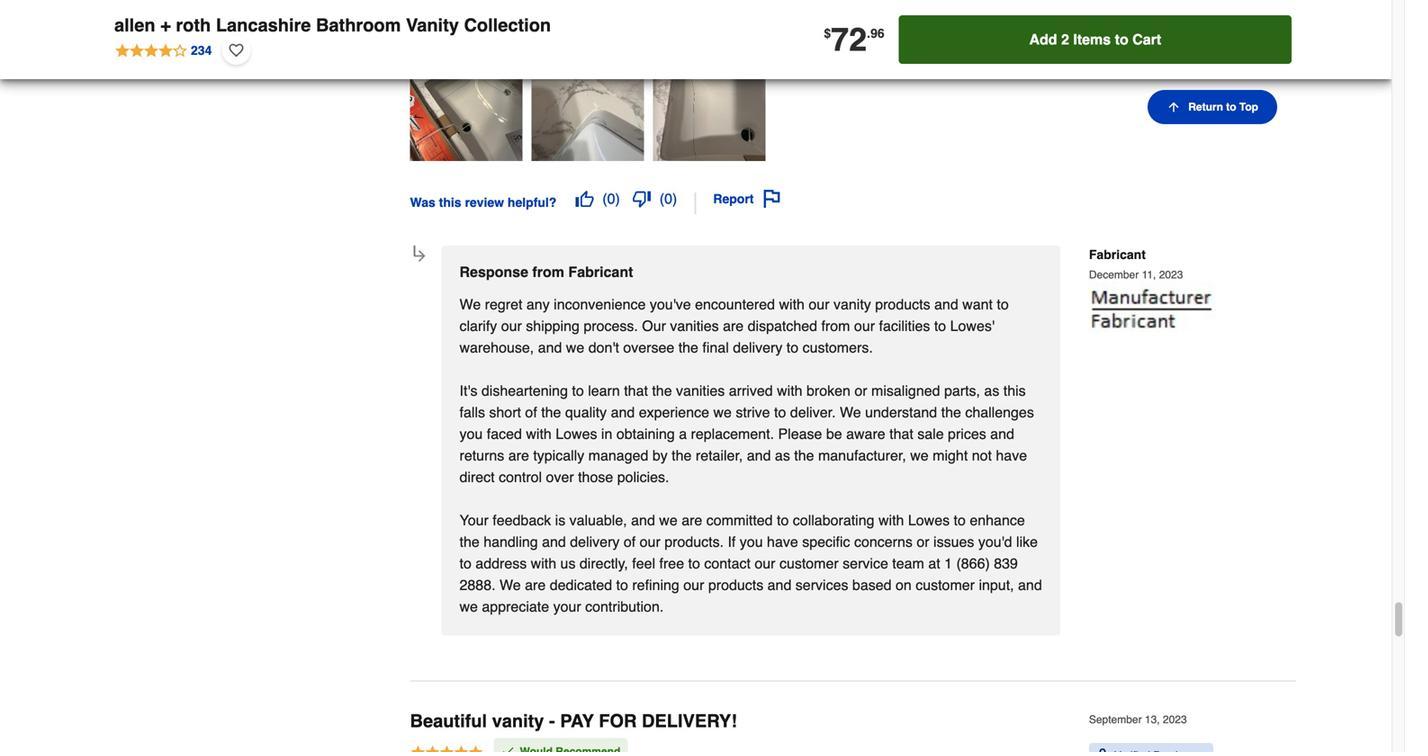 Task type: vqa. For each thing, say whether or not it's contained in the screenshot.
which
no



Task type: locate. For each thing, give the bounding box(es) containing it.
2
[[1062, 31, 1070, 48]]

customer down 1
[[916, 577, 975, 594]]

0 horizontal spatial or
[[855, 383, 868, 399]]

1 vertical spatial we
[[840, 404, 862, 421]]

1 vertical spatial 2023
[[1164, 714, 1188, 727]]

our right contact
[[755, 556, 776, 572]]

1 horizontal spatial vanity
[[834, 296, 872, 313]]

fabricant inside fabricant december 11, 2023
[[1090, 248, 1146, 262]]

dispatched
[[748, 318, 818, 335]]

1 vertical spatial products
[[709, 577, 764, 594]]

customer
[[780, 556, 839, 572], [916, 577, 975, 594]]

to down products.
[[689, 556, 701, 572]]

of down disheartening on the bottom left
[[525, 404, 537, 421]]

( 0 ) for thumb down image
[[660, 190, 678, 207]]

at
[[929, 556, 941, 572]]

1 vertical spatial lowes
[[909, 512, 950, 529]]

0 vertical spatial you
[[460, 426, 483, 443]]

to up contribution.
[[617, 577, 629, 594]]

0 vertical spatial products
[[876, 296, 931, 313]]

the down your
[[460, 534, 480, 551]]

and down replacement.
[[747, 448, 771, 464]]

( 0 )
[[603, 190, 620, 207], [660, 190, 678, 207]]

0 vertical spatial we
[[460, 296, 481, 313]]

customer up services
[[780, 556, 839, 572]]

2023
[[1160, 269, 1184, 281], [1164, 714, 1188, 727]]

policies.
[[618, 469, 670, 486]]

if
[[728, 534, 736, 551]]

allen + roth lancashire bathroom vanity collection
[[114, 15, 551, 36]]

to right committed
[[777, 512, 789, 529]]

vanity up the customers.
[[834, 296, 872, 313]]

and down "shipping" on the top of page
[[538, 340, 562, 356]]

0 horizontal spatial this
[[439, 196, 462, 210]]

verified purchaser icon image
[[1097, 749, 1111, 753]]

1 horizontal spatial lowes
[[909, 512, 950, 529]]

fabricant up december
[[1090, 248, 1146, 262]]

that right learn
[[624, 383, 648, 399]]

and down challenges
[[991, 426, 1015, 443]]

vanities up final in the top of the page
[[670, 318, 719, 335]]

we up aware
[[840, 404, 862, 421]]

return to top
[[1189, 101, 1259, 113]]

0 horizontal spatial lowes
[[556, 426, 598, 443]]

0
[[608, 190, 616, 207], [665, 190, 673, 207]]

understand
[[866, 404, 938, 421]]

) right thumb down image
[[673, 190, 678, 207]]

2 ( from the left
[[660, 190, 665, 207]]

this up challenges
[[1004, 383, 1026, 399]]

with up concerns
[[879, 512, 905, 529]]

we inside we regret any inconvenience you've encountered with our vanity products and want to clarify our shipping process. our vanities are dispatched from our facilities to lowes' warehouse, and we don't oversee the final delivery to customers.
[[460, 296, 481, 313]]

( 0 ) right the thumb up icon
[[603, 190, 620, 207]]

0 vertical spatial customer
[[780, 556, 839, 572]]

collaborating
[[793, 512, 875, 529]]

delivery down the valuable,
[[570, 534, 620, 551]]

or up at
[[917, 534, 930, 551]]

that
[[624, 383, 648, 399], [890, 426, 914, 443]]

( right the thumb up icon
[[603, 190, 608, 207]]

2 horizontal spatial we
[[840, 404, 862, 421]]

2 ( 0 ) from the left
[[660, 190, 678, 207]]

(866)
[[957, 556, 991, 572]]

vanities inside we regret any inconvenience you've encountered with our vanity products and want to clarify our shipping process. our vanities are dispatched from our facilities to lowes' warehouse, and we don't oversee the final delivery to customers.
[[670, 318, 719, 335]]

1 horizontal spatial delivery
[[733, 340, 783, 356]]

with left "us" at the bottom left of page
[[531, 556, 557, 572]]

0 for the thumb up icon
[[608, 190, 616, 207]]

helpful?
[[508, 196, 557, 210]]

1 horizontal spatial )
[[673, 190, 678, 207]]

we left don't
[[566, 340, 585, 356]]

1 horizontal spatial this
[[1004, 383, 1026, 399]]

1 vertical spatial this
[[1004, 383, 1026, 399]]

) for the thumb up icon
[[616, 190, 620, 207]]

was this review helpful?
[[410, 196, 557, 210]]

to down dispatched
[[787, 340, 799, 356]]

this right was
[[439, 196, 462, 210]]

feel
[[632, 556, 656, 572]]

feedback
[[493, 512, 551, 529]]

lowes up issues
[[909, 512, 950, 529]]

0 horizontal spatial 0
[[608, 190, 616, 207]]

1 horizontal spatial have
[[996, 448, 1028, 464]]

are up products.
[[682, 512, 703, 529]]

2 0 from the left
[[665, 190, 673, 207]]

us
[[561, 556, 576, 572]]

0 vertical spatial this
[[439, 196, 462, 210]]

0 horizontal spatial you
[[460, 426, 483, 443]]

) for thumb down image
[[673, 190, 678, 207]]

delivery inside we regret any inconvenience you've encountered with our vanity products and want to clarify our shipping process. our vanities are dispatched from our facilities to lowes' warehouse, and we don't oversee the final delivery to customers.
[[733, 340, 783, 356]]

we up clarify
[[460, 296, 481, 313]]

this inside the it's disheartening to learn that the vanities arrived with broken or misaligned parts, as this falls short of the quality and experience we strive to deliver. we understand the challenges you faced with lowes in obtaining a replacement. please be aware that sale prices and returns are typically managed by the retailer, and as the manufacturer, we might not have direct control over those policies.
[[1004, 383, 1026, 399]]

1 vertical spatial of
[[624, 534, 636, 551]]

1 vertical spatial vanity
[[492, 711, 544, 732]]

vanity
[[406, 15, 459, 36]]

have right not
[[996, 448, 1028, 464]]

with up deliver.
[[777, 383, 803, 399]]

2 ) from the left
[[673, 190, 678, 207]]

have left specific at bottom right
[[767, 534, 799, 551]]

vanities
[[670, 318, 719, 335], [676, 383, 725, 399]]

to left top
[[1227, 101, 1237, 113]]

challenges
[[966, 404, 1035, 421]]

( 0 ) right thumb down image
[[660, 190, 678, 207]]

our
[[642, 318, 666, 335]]

1 horizontal spatial ( 0 )
[[660, 190, 678, 207]]

we
[[566, 340, 585, 356], [714, 404, 732, 421], [911, 448, 929, 464], [660, 512, 678, 529], [460, 599, 478, 616]]

1 ( 0 ) from the left
[[603, 190, 620, 207]]

1 vertical spatial fabricant
[[569, 264, 634, 281]]

1 horizontal spatial you
[[740, 534, 763, 551]]

from
[[533, 264, 565, 281], [822, 318, 851, 335]]

0 horizontal spatial as
[[775, 448, 791, 464]]

was
[[410, 196, 436, 210]]

1 vertical spatial from
[[822, 318, 851, 335]]

arrived
[[729, 383, 773, 399]]

( right thumb down image
[[660, 190, 665, 207]]

)
[[616, 190, 620, 207], [673, 190, 678, 207]]

from up the customers.
[[822, 318, 851, 335]]

experience
[[639, 404, 710, 421]]

products inside we regret any inconvenience you've encountered with our vanity products and want to clarify our shipping process. our vanities are dispatched from our facilities to lowes' warehouse, and we don't oversee the final delivery to customers.
[[876, 296, 931, 313]]

process.
[[584, 318, 638, 335]]

this
[[439, 196, 462, 210], [1004, 383, 1026, 399]]

1 ( from the left
[[603, 190, 608, 207]]

fabricant up inconvenience
[[569, 264, 634, 281]]

are up the control
[[509, 448, 529, 464]]

0 vertical spatial fabricant
[[1090, 248, 1146, 262]]

of inside your feedback is valuable, and we are committed to collaborating with lowes to enhance the handling and delivery of our products. if you have specific concerns or issues you'd like to address with us directly, feel free to contact our customer service team at 1 (866) 839 2888. we are dedicated to refining our products and services based on customer input, and we appreciate your contribution.
[[624, 534, 636, 551]]

are down encountered
[[723, 318, 744, 335]]

2023 inside fabricant december 11, 2023
[[1160, 269, 1184, 281]]

1 horizontal spatial products
[[876, 296, 931, 313]]

to
[[1116, 31, 1129, 48], [1227, 101, 1237, 113], [997, 296, 1009, 313], [935, 318, 947, 335], [787, 340, 799, 356], [572, 383, 584, 399], [775, 404, 787, 421], [777, 512, 789, 529], [954, 512, 966, 529], [460, 556, 472, 572], [689, 556, 701, 572], [617, 577, 629, 594]]

1 ) from the left
[[616, 190, 620, 207]]

the up experience
[[652, 383, 672, 399]]

0 horizontal spatial (
[[603, 190, 608, 207]]

be
[[827, 426, 843, 443]]

the left final in the top of the page
[[679, 340, 699, 356]]

return to top button
[[1149, 90, 1278, 124]]

1 vertical spatial you
[[740, 534, 763, 551]]

1 horizontal spatial we
[[500, 577, 521, 594]]

1 horizontal spatial fabricant
[[1090, 248, 1146, 262]]

we inside we regret any inconvenience you've encountered with our vanity products and want to clarify our shipping process. our vanities are dispatched from our facilities to lowes' warehouse, and we don't oversee the final delivery to customers.
[[566, 340, 585, 356]]

from up any
[[533, 264, 565, 281]]

oversee
[[624, 340, 675, 356]]

) left thumb down image
[[616, 190, 620, 207]]

the down parts,
[[942, 404, 962, 421]]

you
[[460, 426, 483, 443], [740, 534, 763, 551]]

and left want
[[935, 296, 959, 313]]

2023 right 13,
[[1164, 714, 1188, 727]]

0 horizontal spatial customer
[[780, 556, 839, 572]]

0 horizontal spatial fabricant
[[569, 264, 634, 281]]

1 vertical spatial customer
[[916, 577, 975, 594]]

2 vertical spatial we
[[500, 577, 521, 594]]

faced
[[487, 426, 522, 443]]

as up challenges
[[985, 383, 1000, 399]]

checkmark image
[[501, 745, 516, 753]]

fabricant december 11, 2023
[[1090, 248, 1184, 281]]

0 horizontal spatial )
[[616, 190, 620, 207]]

september
[[1090, 714, 1143, 727]]

contact
[[705, 556, 751, 572]]

or right broken
[[855, 383, 868, 399]]

0 horizontal spatial products
[[709, 577, 764, 594]]

delivery!
[[642, 711, 738, 732]]

0 vertical spatial of
[[525, 404, 537, 421]]

our down regret
[[501, 318, 522, 335]]

0 horizontal spatial we
[[460, 296, 481, 313]]

0 vertical spatial lowes
[[556, 426, 598, 443]]

2888.
[[460, 577, 496, 594]]

or inside the it's disheartening to learn that the vanities arrived with broken or misaligned parts, as this falls short of the quality and experience we strive to deliver. we understand the challenges you faced with lowes in obtaining a replacement. please be aware that sale prices and returns are typically managed by the retailer, and as the manufacturer, we might not have direct control over those policies.
[[855, 383, 868, 399]]

is
[[555, 512, 566, 529]]

vanity up checkmark icon
[[492, 711, 544, 732]]

to up issues
[[954, 512, 966, 529]]

we regret any inconvenience you've encountered with our vanity products and want to clarify our shipping process. our vanities are dispatched from our facilities to lowes' warehouse, and we don't oversee the final delivery to customers.
[[460, 296, 1009, 356]]

1 horizontal spatial of
[[624, 534, 636, 551]]

control
[[499, 469, 542, 486]]

the down please
[[795, 448, 815, 464]]

you've
[[650, 296, 691, 313]]

0 horizontal spatial have
[[767, 534, 799, 551]]

of up feel
[[624, 534, 636, 551]]

lowes inside your feedback is valuable, and we are committed to collaborating with lowes to enhance the handling and delivery of our products. if you have specific concerns or issues you'd like to address with us directly, feel free to contact our customer service team at 1 (866) 839 2888. we are dedicated to refining our products and services based on customer input, and we appreciate your contribution.
[[909, 512, 950, 529]]

1 0 from the left
[[608, 190, 616, 207]]

vanity inside we regret any inconvenience you've encountered with our vanity products and want to clarify our shipping process. our vanities are dispatched from our facilities to lowes' warehouse, and we don't oversee the final delivery to customers.
[[834, 296, 872, 313]]

0 horizontal spatial from
[[533, 264, 565, 281]]

5 stars image
[[410, 745, 484, 753]]

that down understand
[[890, 426, 914, 443]]

1 horizontal spatial (
[[660, 190, 665, 207]]

lowes down quality
[[556, 426, 598, 443]]

sale
[[918, 426, 944, 443]]

1 horizontal spatial from
[[822, 318, 851, 335]]

1 vertical spatial that
[[890, 426, 914, 443]]

as
[[985, 383, 1000, 399], [775, 448, 791, 464]]

are inside the it's disheartening to learn that the vanities arrived with broken or misaligned parts, as this falls short of the quality and experience we strive to deliver. we understand the challenges you faced with lowes in obtaining a replacement. please be aware that sale prices and returns are typically managed by the retailer, and as the manufacturer, we might not have direct control over those policies.
[[509, 448, 529, 464]]

0 vertical spatial vanity
[[834, 296, 872, 313]]

or inside your feedback is valuable, and we are committed to collaborating with lowes to enhance the handling and delivery of our products. if you have specific concerns or issues you'd like to address with us directly, feel free to contact our customer service team at 1 (866) 839 2888. we are dedicated to refining our products and services based on customer input, and we appreciate your contribution.
[[917, 534, 930, 551]]

arrow up image
[[1167, 100, 1182, 114]]

delivery
[[733, 340, 783, 356], [570, 534, 620, 551]]

https://photos us.bazaarvoice.com/photo/2/cghvdg86bg93zxm/e97a4208 cfcd 5f87 a271 eb7115c1d96a image
[[532, 49, 644, 161]]

0 vertical spatial have
[[996, 448, 1028, 464]]

(
[[603, 190, 608, 207], [660, 190, 665, 207]]

0 horizontal spatial ( 0 )
[[603, 190, 620, 207]]

a
[[679, 426, 687, 443]]

as down please
[[775, 448, 791, 464]]

and
[[935, 296, 959, 313], [538, 340, 562, 356], [611, 404, 635, 421], [991, 426, 1015, 443], [747, 448, 771, 464], [631, 512, 656, 529], [542, 534, 566, 551], [768, 577, 792, 594], [1019, 577, 1043, 594]]

parts,
[[945, 383, 981, 399]]

vanities up experience
[[676, 383, 725, 399]]

shipping
[[526, 318, 580, 335]]

1 vertical spatial delivery
[[570, 534, 620, 551]]

have inside your feedback is valuable, and we are committed to collaborating with lowes to enhance the handling and delivery of our products. if you have specific concerns or issues you'd like to address with us directly, feel free to contact our customer service team at 1 (866) 839 2888. we are dedicated to refining our products and services based on customer input, and we appreciate your contribution.
[[767, 534, 799, 551]]

you right if
[[740, 534, 763, 551]]

1 vertical spatial or
[[917, 534, 930, 551]]

collection
[[464, 15, 551, 36]]

to up quality
[[572, 383, 584, 399]]

delivery inside your feedback is valuable, and we are committed to collaborating with lowes to enhance the handling and delivery of our products. if you have specific concerns or issues you'd like to address with us directly, feel free to contact our customer service team at 1 (866) 839 2888. we are dedicated to refining our products and services based on customer input, and we appreciate your contribution.
[[570, 534, 620, 551]]

0 vertical spatial or
[[855, 383, 868, 399]]

1 vertical spatial vanities
[[676, 383, 725, 399]]

address
[[476, 556, 527, 572]]

products up the facilities
[[876, 296, 931, 313]]

0 right the thumb up icon
[[608, 190, 616, 207]]

products down contact
[[709, 577, 764, 594]]

0 horizontal spatial delivery
[[570, 534, 620, 551]]

0 horizontal spatial that
[[624, 383, 648, 399]]

1 vertical spatial have
[[767, 534, 799, 551]]

1 horizontal spatial or
[[917, 534, 930, 551]]

0 vertical spatial 2023
[[1160, 269, 1184, 281]]

we up appreciate on the bottom of page
[[500, 577, 521, 594]]

2023 right the 11,
[[1160, 269, 1184, 281]]

0 vertical spatial vanities
[[670, 318, 719, 335]]

delivery down dispatched
[[733, 340, 783, 356]]

have inside the it's disheartening to learn that the vanities arrived with broken or misaligned parts, as this falls short of the quality and experience we strive to deliver. we understand the challenges you faced with lowes in obtaining a replacement. please be aware that sale prices and returns are typically managed by the retailer, and as the manufacturer, we might not have direct control over those policies.
[[996, 448, 1028, 464]]

0 vertical spatial delivery
[[733, 340, 783, 356]]

lowes
[[556, 426, 598, 443], [909, 512, 950, 529]]

and left services
[[768, 577, 792, 594]]

you down falls
[[460, 426, 483, 443]]

0 horizontal spatial of
[[525, 404, 537, 421]]

with up dispatched
[[779, 296, 805, 313]]

team
[[893, 556, 925, 572]]

0 right thumb down image
[[665, 190, 673, 207]]

1
[[945, 556, 953, 572]]

0 horizontal spatial vanity
[[492, 711, 544, 732]]

1 horizontal spatial as
[[985, 383, 1000, 399]]

234
[[191, 43, 212, 57]]

arrow right image
[[411, 248, 428, 265]]

have
[[996, 448, 1028, 464], [767, 534, 799, 551]]

1 horizontal spatial 0
[[665, 190, 673, 207]]



Task type: describe. For each thing, give the bounding box(es) containing it.
thumb up image
[[576, 190, 594, 208]]

disheartening
[[482, 383, 568, 399]]

please
[[779, 426, 823, 443]]

returns
[[460, 448, 505, 464]]

facilities
[[879, 318, 931, 335]]

( for the thumb up icon
[[603, 190, 608, 207]]

don't
[[589, 340, 620, 356]]

from inside we regret any inconvenience you've encountered with our vanity products and want to clarify our shipping process. our vanities are dispatched from our facilities to lowes' warehouse, and we don't oversee the final delivery to customers.
[[822, 318, 851, 335]]

services
[[796, 577, 849, 594]]

the inside your feedback is valuable, and we are committed to collaborating with lowes to enhance the handling and delivery of our products. if you have specific concerns or issues you'd like to address with us directly, feel free to contact our customer service team at 1 (866) 839 2888. we are dedicated to refining our products and services based on customer input, and we appreciate your contribution.
[[460, 534, 480, 551]]

4.1 stars image
[[114, 40, 213, 60]]

lowes'
[[951, 318, 995, 335]]

we down sale
[[911, 448, 929, 464]]

11,
[[1142, 269, 1157, 281]]

your
[[460, 512, 489, 529]]

quality
[[565, 404, 607, 421]]

valuable,
[[570, 512, 627, 529]]

service
[[843, 556, 889, 572]]

replacement.
[[691, 426, 775, 443]]

not
[[972, 448, 992, 464]]

and down is
[[542, 534, 566, 551]]

our up feel
[[640, 534, 661, 551]]

vanities inside the it's disheartening to learn that the vanities arrived with broken or misaligned parts, as this falls short of the quality and experience we strive to deliver. we understand the challenges you faced with lowes in obtaining a replacement. please be aware that sale prices and returns are typically managed by the retailer, and as the manufacturer, we might not have direct control over those policies.
[[676, 383, 725, 399]]

we up products.
[[660, 512, 678, 529]]

you'd
[[979, 534, 1013, 551]]

free
[[660, 556, 685, 572]]

cart
[[1133, 31, 1162, 48]]

direct
[[460, 469, 495, 486]]

allen
[[114, 15, 155, 36]]

with up typically
[[526, 426, 552, 443]]

https://photos us.bazaarvoice.com/photo/2/cghvdg86bg93zxm/aca2cb49 05f5 56f3 ad80 3515f0596724 image
[[653, 49, 766, 161]]

for
[[599, 711, 637, 732]]

it's
[[460, 383, 478, 399]]

pay
[[560, 711, 594, 732]]

ovedecors pl image
[[1090, 282, 1225, 345]]

by
[[653, 448, 668, 464]]

clarify
[[460, 318, 497, 335]]

https://photos us.bazaarvoice.com/photo/2/cghvdg86bg93zxm/966bbc74 59db 5cb8 b927 7074e7b8cd69 image
[[410, 49, 523, 161]]

.
[[867, 26, 871, 40]]

13,
[[1146, 714, 1161, 727]]

like
[[1017, 534, 1038, 551]]

misaligned
[[872, 383, 941, 399]]

bathroom
[[316, 15, 401, 36]]

1 vertical spatial as
[[775, 448, 791, 464]]

0 vertical spatial as
[[985, 383, 1000, 399]]

our up dispatched
[[809, 296, 830, 313]]

any
[[527, 296, 550, 313]]

$ 72 . 96
[[824, 21, 885, 58]]

( 0 ) for the thumb up icon
[[603, 190, 620, 207]]

we inside the it's disheartening to learn that the vanities arrived with broken or misaligned parts, as this falls short of the quality and experience we strive to deliver. we understand the challenges you faced with lowes in obtaining a replacement. please be aware that sale prices and returns are typically managed by the retailer, and as the manufacturer, we might not have direct control over those policies.
[[840, 404, 862, 421]]

to right want
[[997, 296, 1009, 313]]

to left the cart
[[1116, 31, 1129, 48]]

in
[[602, 426, 613, 443]]

you inside your feedback is valuable, and we are committed to collaborating with lowes to enhance the handling and delivery of our products. if you have specific concerns or issues you'd like to address with us directly, feel free to contact our customer service team at 1 (866) 839 2888. we are dedicated to refining our products and services based on customer input, and we appreciate your contribution.
[[740, 534, 763, 551]]

strive
[[736, 404, 771, 421]]

72
[[831, 21, 867, 58]]

issues
[[934, 534, 975, 551]]

roth
[[176, 15, 211, 36]]

short
[[489, 404, 521, 421]]

$
[[824, 26, 831, 40]]

broken
[[807, 383, 851, 399]]

the inside we regret any inconvenience you've encountered with our vanity products and want to clarify our shipping process. our vanities are dispatched from our facilities to lowes' warehouse, and we don't oversee the final delivery to customers.
[[679, 340, 699, 356]]

1 horizontal spatial that
[[890, 426, 914, 443]]

input,
[[979, 577, 1015, 594]]

add 2 items to cart
[[1030, 31, 1162, 48]]

we down 2888. in the left bottom of the page
[[460, 599, 478, 616]]

beautiful
[[410, 711, 487, 732]]

products inside your feedback is valuable, and we are committed to collaborating with lowes to enhance the handling and delivery of our products. if you have specific concerns or issues you'd like to address with us directly, feel free to contact our customer service team at 1 (866) 839 2888. we are dedicated to refining our products and services based on customer input, and we appreciate your contribution.
[[709, 577, 764, 594]]

report button
[[707, 184, 788, 214]]

managed
[[589, 448, 649, 464]]

with inside we regret any inconvenience you've encountered with our vanity products and want to clarify our shipping process. our vanities are dispatched from our facilities to lowes' warehouse, and we don't oversee the final delivery to customers.
[[779, 296, 805, 313]]

manufacturer,
[[819, 448, 907, 464]]

your
[[553, 599, 582, 616]]

to up 2888. in the left bottom of the page
[[460, 556, 472, 572]]

beautiful vanity - pay for delivery!
[[410, 711, 738, 732]]

based
[[853, 577, 892, 594]]

appreciate
[[482, 599, 549, 616]]

regret
[[485, 296, 523, 313]]

your feedback is valuable, and we are committed to collaborating with lowes to enhance the handling and delivery of our products. if you have specific concerns or issues you'd like to address with us directly, feel free to contact our customer service team at 1 (866) 839 2888. we are dedicated to refining our products and services based on customer input, and we appreciate your contribution.
[[460, 512, 1043, 616]]

the down disheartening on the bottom left
[[541, 404, 561, 421]]

0 for thumb down image
[[665, 190, 673, 207]]

flag image
[[763, 190, 781, 208]]

warehouse,
[[460, 340, 534, 356]]

we inside your feedback is valuable, and we are committed to collaborating with lowes to enhance the handling and delivery of our products. if you have specific concerns or issues you'd like to address with us directly, feel free to contact our customer service team at 1 (866) 839 2888. we are dedicated to refining our products and services based on customer input, and we appreciate your contribution.
[[500, 577, 521, 594]]

retailer,
[[696, 448, 743, 464]]

we up replacement.
[[714, 404, 732, 421]]

september 13, 2023
[[1090, 714, 1188, 727]]

items
[[1074, 31, 1112, 48]]

lancashire
[[216, 15, 311, 36]]

top
[[1240, 101, 1259, 113]]

to left 'lowes''
[[935, 318, 947, 335]]

96
[[871, 26, 885, 40]]

and right input,
[[1019, 577, 1043, 594]]

committed
[[707, 512, 773, 529]]

are up appreciate on the bottom of page
[[525, 577, 546, 594]]

concerns
[[855, 534, 913, 551]]

directly,
[[580, 556, 628, 572]]

( for thumb down image
[[660, 190, 665, 207]]

to right strive
[[775, 404, 787, 421]]

heart outline image
[[229, 41, 243, 60]]

of inside the it's disheartening to learn that the vanities arrived with broken or misaligned parts, as this falls short of the quality and experience we strive to deliver. we understand the challenges you faced with lowes in obtaining a replacement. please be aware that sale prices and returns are typically managed by the retailer, and as the manufacturer, we might not have direct control over those policies.
[[525, 404, 537, 421]]

you inside the it's disheartening to learn that the vanities arrived with broken or misaligned parts, as this falls short of the quality and experience we strive to deliver. we understand the challenges you faced with lowes in obtaining a replacement. please be aware that sale prices and returns are typically managed by the retailer, and as the manufacturer, we might not have direct control over those policies.
[[460, 426, 483, 443]]

obtaining
[[617, 426, 675, 443]]

falls
[[460, 404, 485, 421]]

those
[[578, 469, 614, 486]]

the right by
[[672, 448, 692, 464]]

thumb down image
[[633, 190, 651, 208]]

0 vertical spatial from
[[533, 264, 565, 281]]

contribution.
[[586, 599, 664, 616]]

over
[[546, 469, 574, 486]]

december
[[1090, 269, 1139, 281]]

aware
[[847, 426, 886, 443]]

our up the customers.
[[855, 318, 875, 335]]

-
[[549, 711, 555, 732]]

learn
[[588, 383, 620, 399]]

deliver.
[[791, 404, 836, 421]]

1 horizontal spatial customer
[[916, 577, 975, 594]]

0 vertical spatial that
[[624, 383, 648, 399]]

might
[[933, 448, 968, 464]]

our down free
[[684, 577, 705, 594]]

and up in at left bottom
[[611, 404, 635, 421]]

typically
[[533, 448, 585, 464]]

on
[[896, 577, 912, 594]]

and down the policies.
[[631, 512, 656, 529]]

are inside we regret any inconvenience you've encountered with our vanity products and want to clarify our shipping process. our vanities are dispatched from our facilities to lowes' warehouse, and we don't oversee the final delivery to customers.
[[723, 318, 744, 335]]

234 button
[[114, 36, 213, 65]]

review
[[465, 196, 504, 210]]

lowes inside the it's disheartening to learn that the vanities arrived with broken or misaligned parts, as this falls short of the quality and experience we strive to deliver. we understand the challenges you faced with lowes in obtaining a replacement. please be aware that sale prices and returns are typically managed by the retailer, and as the manufacturer, we might not have direct control over those policies.
[[556, 426, 598, 443]]



